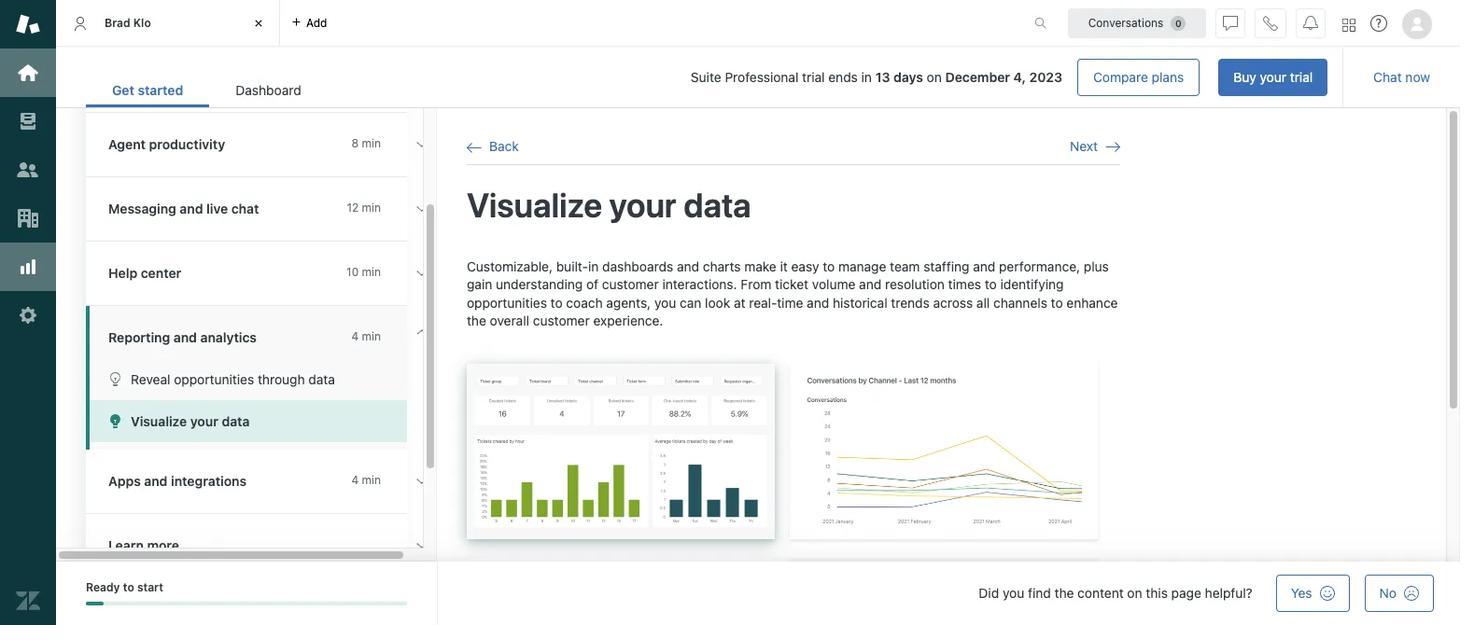 Task type: vqa. For each thing, say whether or not it's contained in the screenshot.
the top solved
no



Task type: describe. For each thing, give the bounding box(es) containing it.
10 min
[[347, 265, 381, 279]]

visualize your data button
[[90, 401, 407, 443]]

add button
[[280, 0, 339, 46]]

live team dashboard gives real-time visibility across all your channels and helps you balance staffing in the moment. image
[[790, 559, 1098, 626]]

omnichannel reporting charts let you see all the tickets created across each channel so you can understand how customers reach you. image
[[790, 364, 1098, 540]]

learn more
[[108, 538, 179, 554]]

support dashboard gives key insights about your ticket volumes, busiest times, and how efficiently agents solve them. image
[[467, 364, 775, 540]]

chat
[[231, 201, 259, 217]]

close image
[[249, 14, 268, 33]]

team
[[890, 258, 921, 274]]

visualize your data inside button
[[131, 414, 250, 430]]

8 min
[[352, 136, 381, 150]]

manage
[[839, 258, 887, 274]]

interactions.
[[663, 277, 738, 293]]

brad klo tab
[[56, 0, 280, 47]]

days
[[894, 69, 924, 85]]

tab list containing get started
[[86, 73, 328, 107]]

did you find the content on this page helpful?
[[979, 586, 1253, 602]]

trial for your
[[1291, 69, 1313, 85]]

messaging
[[108, 201, 176, 217]]

13
[[876, 69, 891, 85]]

it
[[780, 258, 788, 274]]

and down manage
[[859, 277, 882, 293]]

now
[[1406, 69, 1431, 85]]

apps
[[108, 474, 141, 489]]

conversations
[[1089, 15, 1164, 29]]

views image
[[16, 109, 40, 134]]

across
[[934, 295, 973, 311]]

admin image
[[16, 304, 40, 328]]

footer containing did you find the content on this page helpful?
[[56, 562, 1461, 626]]

professional
[[725, 69, 799, 85]]

staffing
[[924, 258, 970, 274]]

to down understanding
[[551, 295, 563, 311]]

chat now
[[1374, 69, 1431, 85]]

content-title region
[[467, 184, 1121, 228]]

look
[[705, 295, 731, 311]]

ready to start
[[86, 581, 163, 595]]

brad klo
[[105, 16, 151, 30]]

visualize your data inside content-title "region"
[[467, 185, 752, 225]]

started
[[138, 82, 183, 98]]

integrations
[[171, 474, 247, 489]]

the inside "footer"
[[1055, 586, 1075, 602]]

reveal
[[131, 372, 170, 388]]

8
[[352, 136, 359, 150]]

chat
[[1374, 69, 1403, 85]]

4,
[[1014, 69, 1027, 85]]

get started
[[112, 82, 183, 98]]

to up all
[[985, 277, 997, 293]]

conversations button
[[1069, 8, 1207, 38]]

on inside section
[[927, 69, 942, 85]]

customizable, built-in dashboards and charts make it easy to manage team staffing and performance, plus gain understanding of customer interactions. from ticket volume and resolution times to identifying opportunities to coach agents, you can look at real-time and historical trends across all channels to enhance the overall customer experience.
[[467, 258, 1119, 329]]

apps and integrations heading
[[86, 450, 441, 515]]

agent
[[108, 136, 146, 152]]

identifying
[[1001, 277, 1064, 293]]

section containing suite professional trial ends in
[[343, 59, 1328, 96]]

content
[[1078, 586, 1124, 602]]

to up 'volume'
[[823, 258, 835, 274]]

december
[[946, 69, 1011, 85]]

4 min for analytics
[[352, 330, 381, 344]]

next button
[[1071, 138, 1121, 155]]

1 horizontal spatial you
[[1003, 586, 1025, 602]]

next
[[1071, 138, 1098, 154]]

find
[[1028, 586, 1052, 602]]

main element
[[0, 0, 56, 626]]

at
[[734, 295, 746, 311]]

and down 'volume'
[[807, 295, 830, 311]]

buy
[[1234, 69, 1257, 85]]

times
[[949, 277, 982, 293]]

get help image
[[1371, 15, 1388, 32]]

customers image
[[16, 158, 40, 182]]

progress bar image
[[86, 603, 104, 607]]

coach
[[566, 295, 603, 311]]

real-
[[749, 295, 777, 311]]

center
[[141, 265, 181, 281]]

suite
[[691, 69, 722, 85]]

min for help center
[[362, 265, 381, 279]]

compare plans
[[1094, 69, 1185, 85]]

get started image
[[16, 61, 40, 85]]

messaging and live chat
[[108, 201, 259, 217]]

compare plans button
[[1078, 59, 1200, 96]]

in inside 'customizable, built-in dashboards and charts make it easy to manage team staffing and performance, plus gain understanding of customer interactions. from ticket volume and resolution times to identifying opportunities to coach agents, you can look at real-time and historical trends across all channels to enhance the overall customer experience.'
[[588, 258, 599, 274]]

in inside section
[[862, 69, 872, 85]]

built-
[[556, 258, 589, 274]]

4 for apps and integrations
[[352, 474, 359, 488]]

help center
[[108, 265, 181, 281]]

reporting image
[[16, 255, 40, 279]]

enhance
[[1067, 295, 1119, 311]]

and up times
[[974, 258, 996, 274]]

time
[[777, 295, 804, 311]]

0 vertical spatial customer
[[602, 277, 659, 293]]

chat now button
[[1359, 59, 1446, 96]]

customizable, built-in dashboards and charts make it easy to manage team staffing and performance, plus gain understanding of customer interactions. from ticket volume and resolution times to identifying opportunities to coach agents, you can look at real-time and historical trends across all channels to enhance the overall customer experience. region
[[467, 257, 1121, 626]]

agents,
[[607, 295, 651, 311]]

page
[[1172, 586, 1202, 602]]

back button
[[467, 138, 519, 155]]

agent productivity heading
[[86, 113, 441, 177]]

notifications image
[[1304, 15, 1319, 30]]

back
[[489, 138, 519, 154]]

visualize inside visualize your data button
[[131, 414, 187, 430]]

all
[[977, 295, 990, 311]]

12 min
[[347, 201, 381, 215]]

help center heading
[[86, 242, 441, 306]]

and up interactions.
[[677, 258, 700, 274]]

historical
[[833, 295, 888, 311]]

did
[[979, 586, 1000, 602]]

of
[[587, 277, 599, 293]]

to left start
[[123, 581, 134, 595]]

trial for professional
[[803, 69, 825, 85]]

analytics
[[200, 330, 257, 346]]

opportunities inside 'customizable, built-in dashboards and charts make it easy to manage team staffing and performance, plus gain understanding of customer interactions. from ticket volume and resolution times to identifying opportunities to coach agents, you can look at real-time and historical trends across all channels to enhance the overall customer experience.'
[[467, 295, 547, 311]]

learn
[[108, 538, 144, 554]]

reporting and analytics heading
[[86, 306, 441, 359]]

compare
[[1094, 69, 1149, 85]]

ready
[[86, 581, 120, 595]]

no
[[1380, 586, 1397, 602]]



Task type: locate. For each thing, give the bounding box(es) containing it.
understanding
[[496, 277, 583, 293]]

1 vertical spatial customer
[[533, 313, 590, 329]]

on left "this"
[[1128, 586, 1143, 602]]

team performance charts help you understand agent performance and identify opportunities for coaching your team. image
[[467, 559, 775, 626]]

data up charts
[[684, 185, 752, 225]]

1 horizontal spatial visualize your data
[[467, 185, 752, 225]]

1 vertical spatial visualize
[[131, 414, 187, 430]]

reveal opportunities through data button
[[90, 359, 407, 401]]

2 vertical spatial your
[[190, 414, 218, 430]]

learn more button
[[86, 515, 404, 578]]

0 vertical spatial your
[[1261, 69, 1287, 85]]

1 vertical spatial data
[[309, 372, 335, 388]]

visualize
[[467, 185, 603, 225], [131, 414, 187, 430]]

footer
[[56, 562, 1461, 626]]

2023
[[1030, 69, 1063, 85]]

section
[[343, 59, 1328, 96]]

customer up agents,
[[602, 277, 659, 293]]

organizations image
[[16, 206, 40, 231]]

charts
[[703, 258, 741, 274]]

start
[[137, 581, 163, 595]]

learn more heading
[[86, 515, 441, 579]]

0 vertical spatial 4
[[352, 330, 359, 344]]

1 vertical spatial you
[[1003, 586, 1025, 602]]

4 inside apps and integrations heading
[[352, 474, 359, 488]]

your for content-title "region"
[[610, 185, 677, 225]]

2 horizontal spatial data
[[684, 185, 752, 225]]

4 min inside apps and integrations heading
[[352, 474, 381, 488]]

experience.
[[594, 313, 664, 329]]

visualize down reveal
[[131, 414, 187, 430]]

4 for reporting and analytics
[[352, 330, 359, 344]]

yes
[[1292, 586, 1313, 602]]

the inside 'customizable, built-in dashboards and charts make it easy to manage team staffing and performance, plus gain understanding of customer interactions. from ticket volume and resolution times to identifying opportunities to coach agents, you can look at real-time and historical trends across all channels to enhance the overall customer experience.'
[[467, 313, 487, 329]]

2 horizontal spatial your
[[1261, 69, 1287, 85]]

button displays agent's chat status as invisible. image
[[1224, 15, 1239, 30]]

1 horizontal spatial customer
[[602, 277, 659, 293]]

through
[[258, 372, 305, 388]]

in up the "of"
[[588, 258, 599, 274]]

0 vertical spatial opportunities
[[467, 295, 547, 311]]

1 vertical spatial 4 min
[[352, 474, 381, 488]]

1 horizontal spatial in
[[862, 69, 872, 85]]

get
[[112, 82, 134, 98]]

data right through
[[309, 372, 335, 388]]

0 horizontal spatial in
[[588, 258, 599, 274]]

0 vertical spatial you
[[655, 295, 677, 311]]

1 vertical spatial visualize your data
[[131, 414, 250, 430]]

in left 13
[[862, 69, 872, 85]]

your right buy
[[1261, 69, 1287, 85]]

you left can on the left top
[[655, 295, 677, 311]]

buy your trial button
[[1219, 59, 1328, 96]]

your
[[1261, 69, 1287, 85], [610, 185, 677, 225], [190, 414, 218, 430]]

in
[[862, 69, 872, 85], [588, 258, 599, 274]]

4 min
[[352, 330, 381, 344], [352, 474, 381, 488]]

2 min from the top
[[362, 201, 381, 215]]

opportunities inside button
[[174, 372, 254, 388]]

trial down notifications image
[[1291, 69, 1313, 85]]

suite professional trial ends in 13 days on december 4, 2023
[[691, 69, 1063, 85]]

data inside content-title "region"
[[684, 185, 752, 225]]

min inside reporting and analytics heading
[[362, 330, 381, 344]]

you right the did
[[1003, 586, 1025, 602]]

on inside "footer"
[[1128, 586, 1143, 602]]

0 horizontal spatial customer
[[533, 313, 590, 329]]

0 vertical spatial the
[[467, 313, 487, 329]]

0 vertical spatial in
[[862, 69, 872, 85]]

1 vertical spatial in
[[588, 258, 599, 274]]

visualize up customizable,
[[467, 185, 603, 225]]

tabs tab list
[[56, 0, 1015, 47]]

easy
[[792, 258, 820, 274]]

dashboard
[[236, 82, 301, 98]]

0 horizontal spatial visualize
[[131, 414, 187, 430]]

plans
[[1152, 69, 1185, 85]]

0 horizontal spatial your
[[190, 414, 218, 430]]

customer down the coach
[[533, 313, 590, 329]]

4 min for integrations
[[352, 474, 381, 488]]

0 horizontal spatial data
[[222, 414, 250, 430]]

this
[[1146, 586, 1168, 602]]

brad
[[105, 16, 130, 30]]

productivity
[[149, 136, 225, 152]]

0 vertical spatial on
[[927, 69, 942, 85]]

2 trial from the left
[[1291, 69, 1313, 85]]

2 vertical spatial data
[[222, 414, 250, 430]]

1 horizontal spatial your
[[610, 185, 677, 225]]

apps and integrations
[[108, 474, 247, 489]]

1 vertical spatial the
[[1055, 586, 1075, 602]]

your down reveal opportunities through data
[[190, 414, 218, 430]]

reporting
[[108, 330, 170, 346]]

4 min from the top
[[362, 330, 381, 344]]

buy your trial
[[1234, 69, 1313, 85]]

min inside "messaging and live chat" heading
[[362, 201, 381, 215]]

your up "dashboards"
[[610, 185, 677, 225]]

the left overall
[[467, 313, 487, 329]]

trial inside button
[[1291, 69, 1313, 85]]

1 4 from the top
[[352, 330, 359, 344]]

1 horizontal spatial on
[[1128, 586, 1143, 602]]

your for buy your trial button
[[1261, 69, 1287, 85]]

opportunities up overall
[[467, 295, 547, 311]]

dashboard tab
[[210, 73, 328, 107]]

min inside the agent productivity heading
[[362, 136, 381, 150]]

min for reporting and analytics
[[362, 330, 381, 344]]

help
[[108, 265, 137, 281]]

visualize your data down reveal
[[131, 414, 250, 430]]

1 vertical spatial your
[[610, 185, 677, 225]]

December 4, 2023 text field
[[946, 69, 1063, 85]]

volume
[[812, 277, 856, 293]]

0 vertical spatial visualize your data
[[467, 185, 752, 225]]

min inside help center heading
[[362, 265, 381, 279]]

performance,
[[999, 258, 1081, 274]]

1 horizontal spatial visualize
[[467, 185, 603, 225]]

1 vertical spatial on
[[1128, 586, 1143, 602]]

and right apps
[[144, 474, 168, 489]]

min for agent productivity
[[362, 136, 381, 150]]

0 horizontal spatial on
[[927, 69, 942, 85]]

gain
[[467, 277, 493, 293]]

0 horizontal spatial visualize your data
[[131, 414, 250, 430]]

from
[[741, 277, 772, 293]]

dashboards
[[603, 258, 674, 274]]

min for apps and integrations
[[362, 474, 381, 488]]

min inside apps and integrations heading
[[362, 474, 381, 488]]

customizable,
[[467, 258, 553, 274]]

4 min inside reporting and analytics heading
[[352, 330, 381, 344]]

trial left ends
[[803, 69, 825, 85]]

resolution
[[885, 277, 945, 293]]

zendesk support image
[[16, 12, 40, 36]]

10
[[347, 265, 359, 279]]

4 inside reporting and analytics heading
[[352, 330, 359, 344]]

zendesk image
[[16, 589, 40, 614]]

yes button
[[1277, 575, 1350, 613]]

5 min from the top
[[362, 474, 381, 488]]

can
[[680, 295, 702, 311]]

2 4 min from the top
[[352, 474, 381, 488]]

visualize inside content-title "region"
[[467, 185, 603, 225]]

on right days
[[927, 69, 942, 85]]

and left analytics
[[174, 330, 197, 346]]

0 horizontal spatial trial
[[803, 69, 825, 85]]

0 horizontal spatial you
[[655, 295, 677, 311]]

1 horizontal spatial the
[[1055, 586, 1075, 602]]

helpful?
[[1206, 586, 1253, 602]]

1 trial from the left
[[803, 69, 825, 85]]

agent productivity
[[108, 136, 225, 152]]

0 vertical spatial 4 min
[[352, 330, 381, 344]]

opportunities
[[467, 295, 547, 311], [174, 372, 254, 388]]

trends
[[891, 295, 930, 311]]

data down reveal opportunities through data
[[222, 414, 250, 430]]

and
[[180, 201, 203, 217], [677, 258, 700, 274], [974, 258, 996, 274], [859, 277, 882, 293], [807, 295, 830, 311], [174, 330, 197, 346], [144, 474, 168, 489]]

zendesk products image
[[1343, 18, 1356, 31]]

2 4 from the top
[[352, 474, 359, 488]]

reporting and analytics
[[108, 330, 257, 346]]

1 vertical spatial opportunities
[[174, 372, 254, 388]]

4
[[352, 330, 359, 344], [352, 474, 359, 488]]

1 horizontal spatial trial
[[1291, 69, 1313, 85]]

tab list
[[86, 73, 328, 107]]

progress-bar progress bar
[[86, 603, 407, 607]]

make
[[745, 258, 777, 274]]

your inside content-title "region"
[[610, 185, 677, 225]]

visualize your data up "dashboards"
[[467, 185, 752, 225]]

0 horizontal spatial the
[[467, 313, 487, 329]]

0 vertical spatial visualize
[[467, 185, 603, 225]]

data
[[684, 185, 752, 225], [309, 372, 335, 388], [222, 414, 250, 430]]

1 horizontal spatial opportunities
[[467, 295, 547, 311]]

12
[[347, 201, 359, 215]]

more
[[147, 538, 179, 554]]

ends
[[829, 69, 858, 85]]

messaging and live chat heading
[[86, 177, 441, 242]]

live
[[207, 201, 228, 217]]

1 vertical spatial 4
[[352, 474, 359, 488]]

channels
[[994, 295, 1048, 311]]

add
[[306, 15, 327, 29]]

1 4 min from the top
[[352, 330, 381, 344]]

0 vertical spatial data
[[684, 185, 752, 225]]

and left live
[[180, 201, 203, 217]]

min for messaging and live chat
[[362, 201, 381, 215]]

ticket
[[775, 277, 809, 293]]

and inside heading
[[144, 474, 168, 489]]

3 min from the top
[[362, 265, 381, 279]]

plus
[[1084, 258, 1110, 274]]

reveal opportunities through data
[[131, 372, 335, 388]]

you inside 'customizable, built-in dashboards and charts make it easy to manage team staffing and performance, plus gain understanding of customer interactions. from ticket volume and resolution times to identifying opportunities to coach agents, you can look at real-time and historical trends across all channels to enhance the overall customer experience.'
[[655, 295, 677, 311]]

to down identifying
[[1051, 295, 1064, 311]]

1 horizontal spatial data
[[309, 372, 335, 388]]

1 min from the top
[[362, 136, 381, 150]]

the
[[467, 313, 487, 329], [1055, 586, 1075, 602]]

the right find
[[1055, 586, 1075, 602]]

0 horizontal spatial opportunities
[[174, 372, 254, 388]]

no button
[[1365, 575, 1435, 613]]

opportunities down analytics
[[174, 372, 254, 388]]



